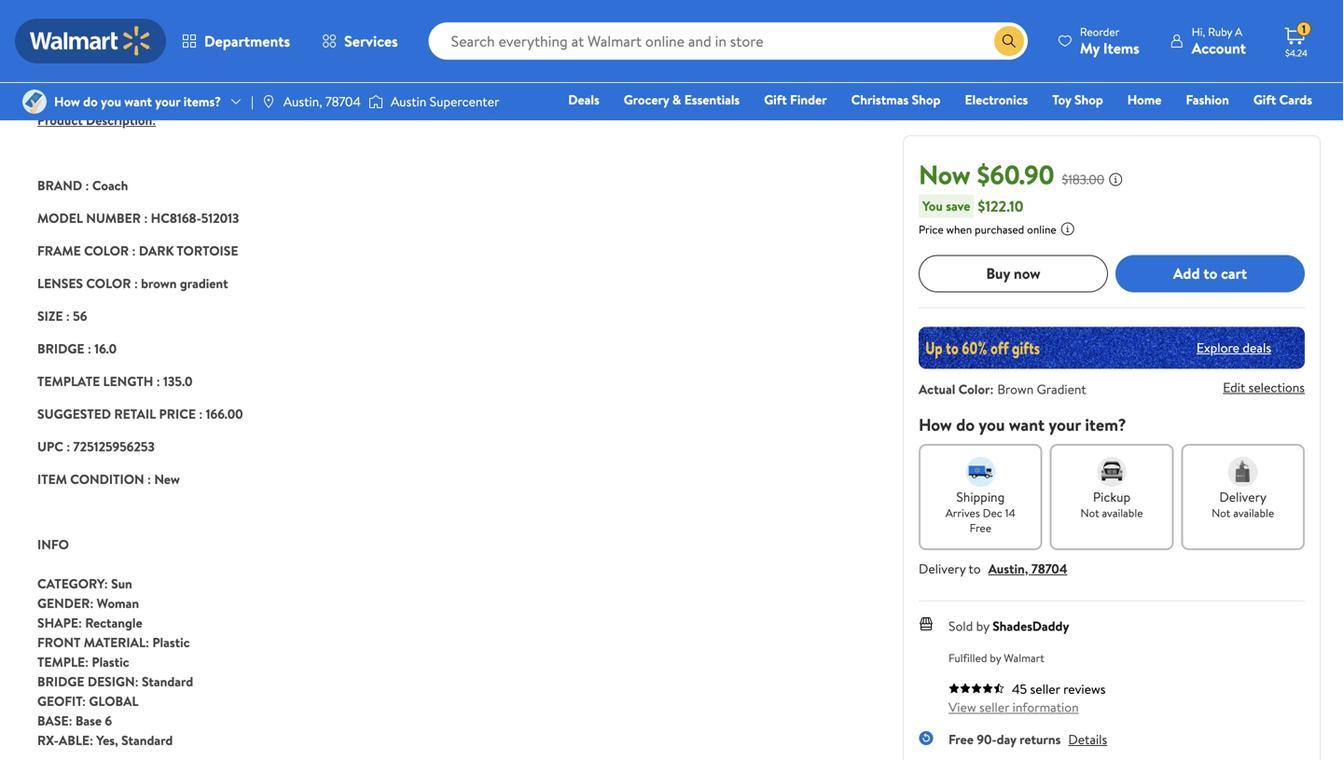 Task type: locate. For each thing, give the bounding box(es) containing it.
1 vertical spatial by
[[990, 650, 1002, 666]]

0 vertical spatial want
[[124, 92, 152, 111]]

actual color : brown gradient
[[919, 380, 1087, 398]]

1 horizontal spatial to
[[1204, 263, 1218, 284]]

pickup not available
[[1081, 488, 1144, 521]]

category: sun gender: woman shape: rectangle front material: plastic temple: plastic bridge design: standard geofit: global base: base 6 rx-able: yes, standard
[[37, 575, 193, 750]]

1 horizontal spatial austin,
[[989, 560, 1029, 578]]

0 horizontal spatial do
[[83, 92, 98, 111]]

0 horizontal spatial you
[[101, 92, 121, 111]]

1 horizontal spatial by
[[990, 650, 1002, 666]]

1 vertical spatial product
[[37, 111, 83, 129]]

deals
[[1243, 339, 1272, 357]]

geofit:
[[37, 692, 86, 711]]

1 available from the left
[[1102, 505, 1144, 521]]

bridge down size : 56
[[37, 340, 84, 358]]

retail
[[114, 405, 156, 423]]

166.00
[[206, 405, 243, 423]]

 image left austin
[[369, 92, 383, 111]]

color down number
[[84, 242, 129, 260]]

fashion
[[1186, 91, 1230, 109]]

gift cards registry
[[1098, 91, 1313, 135]]

base:
[[37, 712, 72, 730]]

1 gift from the left
[[764, 91, 787, 109]]

512013
[[201, 209, 239, 227]]

gift inside gift cards registry
[[1254, 91, 1277, 109]]

1 vertical spatial you
[[979, 413, 1005, 436]]

your left items? in the top of the page
[[155, 92, 180, 111]]

standard
[[142, 673, 193, 691], [121, 732, 173, 750]]

2 bridge from the top
[[37, 673, 84, 691]]

austin, right |
[[284, 92, 322, 111]]

0 horizontal spatial how
[[54, 92, 80, 111]]

my
[[1080, 38, 1100, 58]]

2 shop from the left
[[1075, 91, 1104, 109]]

christmas shop
[[852, 91, 941, 109]]

0 vertical spatial 78704
[[326, 92, 361, 111]]

essentials
[[685, 91, 740, 109]]

items?
[[184, 92, 221, 111]]

actual
[[919, 380, 956, 398]]

not inside delivery not available
[[1212, 505, 1231, 521]]

seller right 45
[[1031, 680, 1061, 698]]

1 horizontal spatial 78704
[[1032, 560, 1068, 578]]

intent image for pickup image
[[1097, 457, 1127, 487]]

1 product from the top
[[37, 57, 89, 78]]

plastic up design:
[[92, 653, 129, 671]]

0 horizontal spatial not
[[1081, 505, 1100, 521]]

1 horizontal spatial how
[[919, 413, 952, 436]]

2 not from the left
[[1212, 505, 1231, 521]]

0 horizontal spatial delivery
[[919, 560, 966, 578]]

1 not from the left
[[1081, 505, 1100, 521]]

1 vertical spatial do
[[956, 413, 975, 436]]

a
[[1236, 24, 1243, 40]]

4.4222 stars out of 5, based on 45 seller reviews element
[[949, 683, 1005, 694]]

0 vertical spatial to
[[1204, 263, 1218, 284]]

size : 56
[[37, 307, 87, 325]]

delivery inside delivery not available
[[1220, 488, 1267, 506]]

 image
[[22, 90, 47, 114], [369, 92, 383, 111], [261, 94, 276, 109]]

1 vertical spatial delivery
[[919, 560, 966, 578]]

free inside the shipping arrives dec 14 free
[[970, 520, 992, 536]]

0 horizontal spatial to
[[969, 560, 981, 578]]

by for fulfilled
[[990, 650, 1002, 666]]

product down 'walmart' image
[[37, 57, 89, 78]]

2 horizontal spatial  image
[[369, 92, 383, 111]]

how up product description:
[[54, 92, 80, 111]]

account
[[1192, 38, 1247, 58]]

dec
[[983, 505, 1003, 521]]

available inside "pickup not available"
[[1102, 505, 1144, 521]]

delivery down arrives
[[919, 560, 966, 578]]

sun
[[111, 575, 132, 593]]

reorder my items
[[1080, 24, 1140, 58]]

0 horizontal spatial want
[[124, 92, 152, 111]]

want up description:
[[124, 92, 152, 111]]

details
[[1069, 730, 1108, 749]]

intent image for delivery image
[[1229, 457, 1258, 487]]

product details
[[37, 57, 134, 78]]

you up description:
[[101, 92, 121, 111]]

1 horizontal spatial gift
[[1254, 91, 1277, 109]]

want down the brown
[[1009, 413, 1045, 436]]

color for frame
[[84, 242, 129, 260]]

1 horizontal spatial shop
[[1075, 91, 1104, 109]]

day
[[997, 730, 1017, 749]]

1 horizontal spatial delivery
[[1220, 488, 1267, 506]]

1 horizontal spatial you
[[979, 413, 1005, 436]]

you down actual color : brown gradient
[[979, 413, 1005, 436]]

0 vertical spatial do
[[83, 92, 98, 111]]

frame color : dark tortoise
[[37, 242, 238, 260]]

1 horizontal spatial not
[[1212, 505, 1231, 521]]

2 gift from the left
[[1254, 91, 1277, 109]]

 image right |
[[261, 94, 276, 109]]

free left 90-
[[949, 730, 974, 749]]

1 vertical spatial color
[[86, 274, 131, 293]]

0 horizontal spatial austin,
[[284, 92, 322, 111]]

by right sold
[[977, 617, 990, 635]]

1
[[1302, 21, 1306, 37]]

walmart image
[[30, 26, 151, 56]]

toy
[[1053, 91, 1072, 109]]

gift for finder
[[764, 91, 787, 109]]

shop right christmas
[[912, 91, 941, 109]]

available down intent image for pickup at the bottom right of page
[[1102, 505, 1144, 521]]

services
[[344, 31, 398, 51]]

rx-
[[37, 732, 59, 750]]

0 vertical spatial free
[[970, 520, 992, 536]]

base
[[75, 712, 102, 730]]

description:
[[86, 111, 156, 129]]

1 horizontal spatial want
[[1009, 413, 1045, 436]]

standard right yes,
[[121, 732, 173, 750]]

not down intent image for pickup at the bottom right of page
[[1081, 505, 1100, 521]]

color
[[84, 242, 129, 260], [86, 274, 131, 293]]

1 vertical spatial to
[[969, 560, 981, 578]]

available for pickup
[[1102, 505, 1144, 521]]

product
[[37, 57, 89, 78], [37, 111, 83, 129]]

ruby
[[1209, 24, 1233, 40]]

up to sixty percent off deals. shop now. image
[[919, 327, 1305, 369]]

item condition : new
[[37, 470, 180, 488]]

your down 'gradient'
[[1049, 413, 1081, 436]]

0 vertical spatial by
[[977, 617, 990, 635]]

0 vertical spatial how
[[54, 92, 80, 111]]

seller
[[1031, 680, 1061, 698], [980, 698, 1010, 716]]

sold
[[949, 617, 974, 635]]

to left austin, 78704 button
[[969, 560, 981, 578]]

78704
[[326, 92, 361, 111], [1032, 560, 1068, 578]]

buy now
[[987, 263, 1041, 284]]

0 horizontal spatial seller
[[980, 698, 1010, 716]]

delivery
[[1220, 488, 1267, 506], [919, 560, 966, 578]]

0 horizontal spatial by
[[977, 617, 990, 635]]

2 available from the left
[[1234, 505, 1275, 521]]

bridge
[[37, 340, 84, 358], [37, 673, 84, 691]]

explore
[[1197, 339, 1240, 357]]

not inside "pickup not available"
[[1081, 505, 1100, 521]]

free down shipping
[[970, 520, 992, 536]]

available down intent image for delivery
[[1234, 505, 1275, 521]]

1 vertical spatial austin,
[[989, 560, 1029, 578]]

plastic right material:
[[152, 634, 190, 652]]

do for how do you want your items?
[[83, 92, 98, 111]]

1 vertical spatial how
[[919, 413, 952, 436]]

do
[[83, 92, 98, 111], [956, 413, 975, 436]]

0 horizontal spatial plastic
[[92, 653, 129, 671]]

austin, down 14
[[989, 560, 1029, 578]]

6
[[105, 712, 112, 730]]

standard right design:
[[142, 673, 193, 691]]

0 horizontal spatial shop
[[912, 91, 941, 109]]

by
[[977, 617, 990, 635], [990, 650, 1002, 666]]

selections
[[1249, 378, 1305, 397]]

lenses color : brown gradient
[[37, 274, 228, 293]]

1 vertical spatial bridge
[[37, 673, 84, 691]]

home
[[1128, 91, 1162, 109]]

learn more about strikethrough prices image
[[1109, 172, 1124, 187]]

gift left the cards
[[1254, 91, 1277, 109]]

1 horizontal spatial your
[[1049, 413, 1081, 436]]

info
[[37, 536, 69, 554]]

not for delivery
[[1212, 505, 1231, 521]]

78704 up shadesdaddy
[[1032, 560, 1068, 578]]

delivery down intent image for delivery
[[1220, 488, 1267, 506]]

how
[[54, 92, 80, 111], [919, 413, 952, 436]]

to
[[1204, 263, 1218, 284], [969, 560, 981, 578]]

0 vertical spatial you
[[101, 92, 121, 111]]

1 shop from the left
[[912, 91, 941, 109]]

delivery for not
[[1220, 488, 1267, 506]]

seller down the 4.4222 stars out of 5, based on 45 seller reviews element
[[980, 698, 1010, 716]]

gift left finder on the top right of the page
[[764, 91, 787, 109]]

seller for view
[[980, 698, 1010, 716]]

shop right the toy
[[1075, 91, 1104, 109]]

edit selections button
[[1223, 378, 1305, 397]]

1 horizontal spatial  image
[[261, 94, 276, 109]]

1 horizontal spatial seller
[[1031, 680, 1061, 698]]

0 vertical spatial color
[[84, 242, 129, 260]]

|
[[251, 92, 254, 111]]

you for how do you want your item?
[[979, 413, 1005, 436]]

you
[[923, 197, 943, 215]]

45 seller reviews
[[1012, 680, 1106, 698]]

1 vertical spatial your
[[1049, 413, 1081, 436]]

do up product description:
[[83, 92, 98, 111]]

color
[[959, 380, 990, 398]]

0 horizontal spatial available
[[1102, 505, 1144, 521]]

woman
[[97, 594, 139, 613]]

not down intent image for delivery
[[1212, 505, 1231, 521]]

78704 down services popup button
[[326, 92, 361, 111]]

available inside delivery not available
[[1234, 505, 1275, 521]]

1 horizontal spatial available
[[1234, 505, 1275, 521]]

one
[[1170, 117, 1198, 135]]

0 vertical spatial your
[[155, 92, 180, 111]]

how do you want your items?
[[54, 92, 221, 111]]

2 product from the top
[[37, 111, 83, 129]]

0 horizontal spatial your
[[155, 92, 180, 111]]

departments
[[204, 31, 290, 51]]

0 horizontal spatial  image
[[22, 90, 47, 114]]

 image down product details
[[22, 90, 47, 114]]

when
[[947, 221, 972, 237]]

0 vertical spatial bridge
[[37, 340, 84, 358]]

0 vertical spatial product
[[37, 57, 89, 78]]

0 vertical spatial delivery
[[1220, 488, 1267, 506]]

free
[[970, 520, 992, 536], [949, 730, 974, 749]]

product for product description:
[[37, 111, 83, 129]]

bridge up geofit:
[[37, 673, 84, 691]]

austin
[[391, 92, 427, 111]]

by right fulfilled
[[990, 650, 1002, 666]]

gift for cards
[[1254, 91, 1277, 109]]

1 horizontal spatial do
[[956, 413, 975, 436]]

items
[[1104, 38, 1140, 58]]

color up "56"
[[86, 274, 131, 293]]

1 vertical spatial plastic
[[92, 653, 129, 671]]

length
[[103, 372, 153, 390]]

purchased
[[975, 221, 1025, 237]]

0 horizontal spatial gift
[[764, 91, 787, 109]]

do down color
[[956, 413, 975, 436]]

1 vertical spatial want
[[1009, 413, 1045, 436]]

cart
[[1222, 263, 1248, 284]]

0 vertical spatial standard
[[142, 673, 193, 691]]

&
[[673, 91, 682, 109]]

services button
[[306, 19, 414, 63]]

add to cart
[[1174, 263, 1248, 284]]

product down product details
[[37, 111, 83, 129]]

rectangle
[[85, 614, 142, 632]]

arrives
[[946, 505, 980, 521]]

how down actual
[[919, 413, 952, 436]]

to for add
[[1204, 263, 1218, 284]]

to left cart at the top
[[1204, 263, 1218, 284]]

0 vertical spatial plastic
[[152, 634, 190, 652]]

grocery & essentials link
[[616, 90, 749, 110]]

shadesdaddy
[[993, 617, 1070, 635]]

to inside button
[[1204, 263, 1218, 284]]

hi, ruby a account
[[1192, 24, 1247, 58]]

brand : coach
[[37, 176, 128, 195]]

$60.90
[[977, 156, 1055, 193]]



Task type: vqa. For each thing, say whether or not it's contained in the screenshot.
rightmost Plastic
yes



Task type: describe. For each thing, give the bounding box(es) containing it.
 image for how do you want your items?
[[22, 90, 47, 114]]

number
[[86, 209, 141, 227]]

electronics
[[965, 91, 1029, 109]]

1 bridge from the top
[[37, 340, 84, 358]]

56
[[73, 307, 87, 325]]

upc : 725125956253
[[37, 438, 155, 456]]

buy
[[987, 263, 1011, 284]]

gradient
[[180, 274, 228, 293]]

price
[[159, 405, 196, 423]]

shape:
[[37, 614, 82, 632]]

template
[[37, 372, 100, 390]]

deals link
[[560, 90, 608, 110]]

delivery for to
[[919, 560, 966, 578]]

you for how do you want your items?
[[101, 92, 121, 111]]

bridge inside category: sun gender: woman shape: rectangle front material: plastic temple: plastic bridge design: standard geofit: global base: base 6 rx-able: yes, standard
[[37, 673, 84, 691]]

fashion link
[[1178, 90, 1238, 110]]

global
[[89, 692, 139, 711]]

1 vertical spatial 78704
[[1032, 560, 1068, 578]]

online
[[1027, 221, 1057, 237]]

walmart+
[[1257, 117, 1313, 135]]

upc
[[37, 438, 63, 456]]

template length : 135.0
[[37, 372, 193, 390]]

0 horizontal spatial 78704
[[326, 92, 361, 111]]

registry
[[1098, 117, 1146, 135]]

size
[[37, 307, 63, 325]]

material:
[[84, 634, 149, 652]]

new
[[154, 470, 180, 488]]

1 horizontal spatial plastic
[[152, 634, 190, 652]]

how for how do you want your items?
[[54, 92, 80, 111]]

design:
[[88, 673, 139, 691]]

$122.10
[[978, 196, 1024, 216]]

14
[[1006, 505, 1016, 521]]

frame
[[37, 242, 81, 260]]

want for item?
[[1009, 413, 1045, 436]]

toy shop link
[[1044, 90, 1112, 110]]

category:
[[37, 575, 108, 593]]

1 vertical spatial free
[[949, 730, 974, 749]]

now
[[919, 156, 971, 193]]

shop for christmas shop
[[912, 91, 941, 109]]

returns
[[1020, 730, 1061, 749]]

gift finder link
[[756, 90, 836, 110]]

add
[[1174, 263, 1200, 284]]

model number : hc8168-512013
[[37, 209, 239, 227]]

your for items?
[[155, 92, 180, 111]]

model
[[37, 209, 83, 227]]

information
[[1013, 698, 1079, 716]]

home link
[[1119, 90, 1171, 110]]

how for how do you want your item?
[[919, 413, 952, 436]]

how do you want your item?
[[919, 413, 1127, 436]]

details
[[93, 57, 134, 78]]

legal information image
[[1061, 221, 1076, 236]]

want for items?
[[124, 92, 152, 111]]

explore deals
[[1197, 339, 1272, 357]]

to for delivery
[[969, 560, 981, 578]]

coach
[[92, 176, 128, 195]]

0 vertical spatial austin,
[[284, 92, 322, 111]]

edit selections
[[1223, 378, 1305, 397]]

shipping
[[957, 488, 1005, 506]]

your for item?
[[1049, 413, 1081, 436]]

 image for austin, 78704
[[261, 94, 276, 109]]

do for how do you want your item?
[[956, 413, 975, 436]]

not for pickup
[[1081, 505, 1100, 521]]

seller for 45
[[1031, 680, 1061, 698]]

intent image for shipping image
[[966, 457, 996, 487]]

product details image
[[844, 64, 866, 86]]

yes,
[[96, 732, 118, 750]]

walmart
[[1004, 650, 1045, 666]]

able:
[[59, 732, 93, 750]]

Walmart Site-Wide search field
[[429, 22, 1028, 60]]

by for sold
[[977, 617, 990, 635]]

price
[[919, 221, 944, 237]]

shop for toy shop
[[1075, 91, 1104, 109]]

free 90-day returns details
[[949, 730, 1108, 749]]

reviews
[[1064, 680, 1106, 698]]

fulfilled by walmart
[[949, 650, 1045, 666]]

16.0
[[94, 340, 117, 358]]

search icon image
[[1002, 34, 1017, 49]]

view seller information
[[949, 698, 1079, 716]]

Search search field
[[429, 22, 1028, 60]]

now
[[1014, 263, 1041, 284]]

departments button
[[166, 19, 306, 63]]

hi,
[[1192, 24, 1206, 40]]

add to cart button
[[1116, 255, 1305, 292]]

tortoise
[[177, 242, 238, 260]]

save
[[946, 197, 971, 215]]

grocery
[[624, 91, 670, 109]]

debit
[[1201, 117, 1233, 135]]

1 vertical spatial standard
[[121, 732, 173, 750]]

color for lenses
[[86, 274, 131, 293]]

item?
[[1085, 413, 1127, 436]]

view
[[949, 698, 977, 716]]

gender:
[[37, 594, 94, 613]]

gift cards link
[[1246, 90, 1321, 110]]

available for delivery
[[1234, 505, 1275, 521]]

view seller information link
[[949, 698, 1079, 716]]

$183.00
[[1062, 170, 1105, 188]]

sold by shadesdaddy
[[949, 617, 1070, 635]]

toy shop
[[1053, 91, 1104, 109]]

christmas
[[852, 91, 909, 109]]

dark
[[139, 242, 174, 260]]

135.0
[[163, 372, 193, 390]]

grocery & essentials
[[624, 91, 740, 109]]

$4.24
[[1286, 47, 1308, 59]]

finder
[[790, 91, 827, 109]]

gradient
[[1037, 380, 1087, 398]]

 image for austin supercenter
[[369, 92, 383, 111]]

725125956253
[[73, 438, 155, 456]]

product for product details
[[37, 57, 89, 78]]

45
[[1012, 680, 1028, 698]]

delivery not available
[[1212, 488, 1275, 521]]

reorder
[[1080, 24, 1120, 40]]



